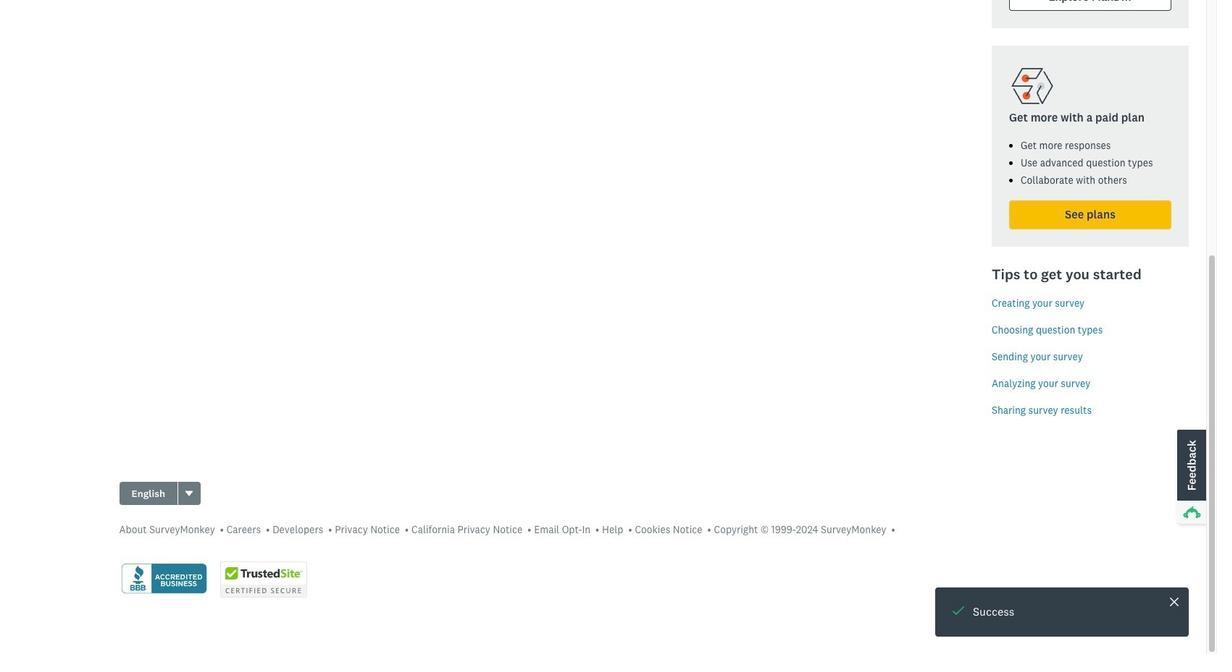 Task type: describe. For each thing, give the bounding box(es) containing it.
trustedsite helps keep you safe from identity theft, credit card fraud, spyware, spam, viruses and online scams image
[[220, 562, 307, 598]]

language dropdown image
[[185, 492, 193, 497]]

click to verify bbb accreditation and to see a bbb report. image
[[119, 563, 208, 597]]



Task type: locate. For each thing, give the bounding box(es) containing it.
group
[[119, 482, 201, 506]]

success icon. image
[[953, 606, 964, 617]]

response based pricing icon image
[[1009, 63, 1056, 109]]

language dropdown image
[[184, 489, 194, 499]]

alert
[[935, 588, 1189, 638]]

close image
[[1169, 597, 1180, 609], [1170, 598, 1179, 607]]



Task type: vqa. For each thing, say whether or not it's contained in the screenshot.
the response based pricing icon
yes



